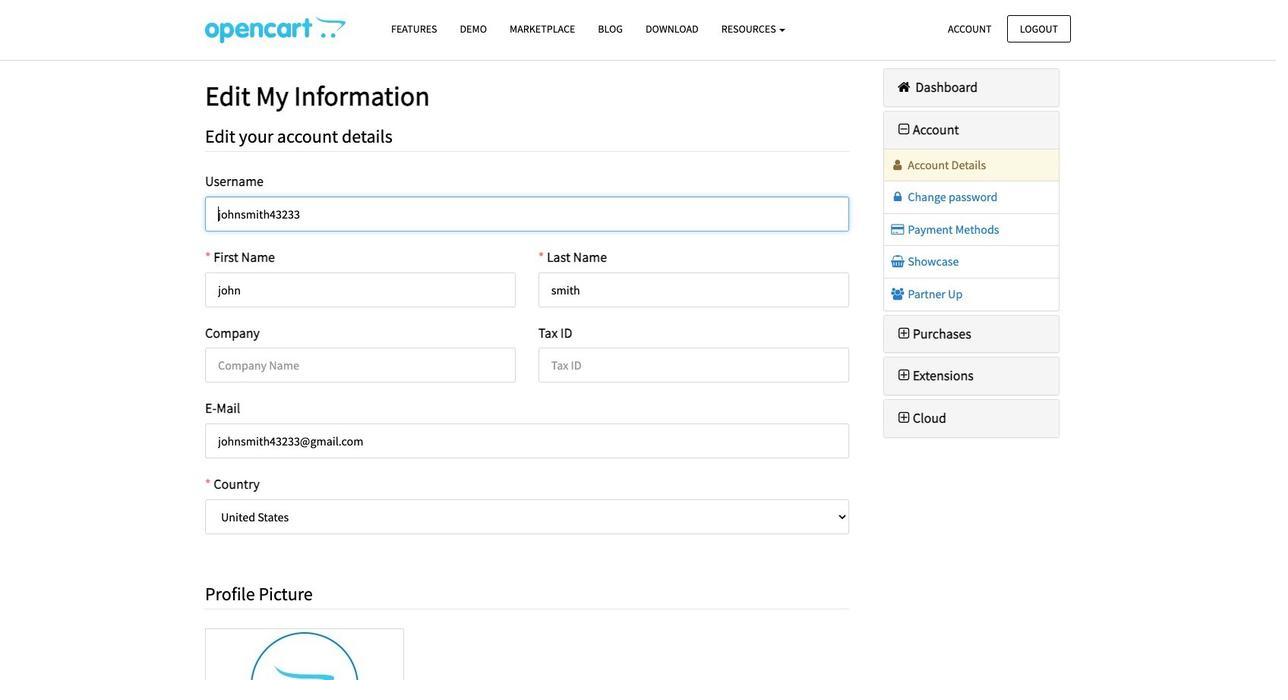 Task type: describe. For each thing, give the bounding box(es) containing it.
user image
[[890, 159, 906, 171]]

credit card image
[[890, 223, 906, 235]]

Company Name text field
[[205, 348, 516, 383]]

lock image
[[890, 191, 906, 203]]

plus square o image
[[896, 327, 913, 341]]



Task type: locate. For each thing, give the bounding box(es) containing it.
home image
[[896, 81, 913, 94]]

Tax ID text field
[[539, 348, 849, 383]]

0 vertical spatial plus square o image
[[896, 370, 913, 383]]

1 plus square o image from the top
[[896, 370, 913, 383]]

users image
[[890, 288, 906, 300]]

Last Name text field
[[539, 273, 849, 308]]

E-Mail text field
[[205, 424, 849, 459]]

minus square o image
[[896, 123, 913, 137]]

account edit image
[[205, 16, 346, 43]]

shopping basket image
[[890, 256, 906, 268]]

1 vertical spatial plus square o image
[[896, 412, 913, 426]]

plus square o image
[[896, 370, 913, 383], [896, 412, 913, 426]]

Username text field
[[205, 197, 849, 232]]

First Name text field
[[205, 273, 516, 308]]

2 plus square o image from the top
[[896, 412, 913, 426]]



Task type: vqa. For each thing, say whether or not it's contained in the screenshot.
'Administrator Dashboard' 'image'
no



